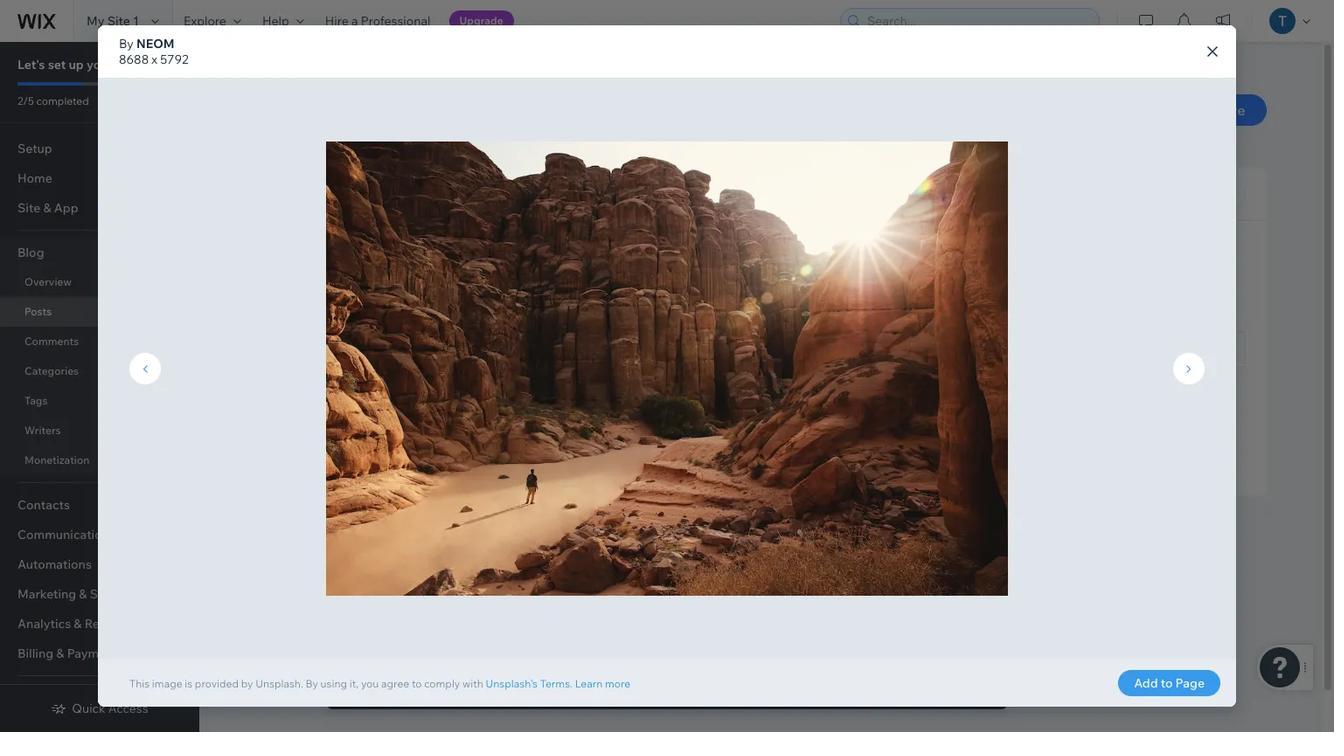 Task type: vqa. For each thing, say whether or not it's contained in the screenshot.
Create coupon button
no



Task type: describe. For each thing, give the bounding box(es) containing it.
save
[[1213, 101, 1246, 119]]

let's set up your blog
[[17, 57, 142, 73]]

your left blog.
[[679, 128, 708, 145]]

set
[[48, 57, 66, 73]]

my site 1
[[87, 13, 139, 29]]

site
[[107, 13, 130, 29]]

let's
[[17, 57, 45, 73]]

writers
[[24, 424, 61, 437]]

2/5 completed
[[17, 94, 89, 108]]

categories button
[[245, 63, 325, 89]]

your right see
[[409, 683, 438, 700]]

edit
[[275, 184, 305, 204]]

setup
[[17, 141, 52, 157]]

your inside sidebar element
[[87, 57, 113, 73]]

professional
[[361, 13, 431, 29]]

live,
[[480, 683, 506, 700]]

save button
[[1192, 94, 1267, 126]]

hire a professional
[[325, 13, 431, 29]]

help
[[535, 128, 563, 145]]

comments
[[24, 335, 79, 348]]

first
[[509, 683, 535, 700]]

0 horizontal spatial category
[[309, 184, 379, 204]]

posts
[[24, 305, 52, 318]]

edit category
[[275, 184, 379, 204]]

hire a professional link
[[315, 0, 441, 42]]

writers link
[[0, 416, 192, 446]]

help button
[[252, 0, 315, 42]]

set
[[254, 128, 276, 145]]

site.
[[621, 683, 648, 700]]

1 alert from the top
[[326, 631, 1008, 668]]

my
[[87, 13, 105, 29]]

explore
[[184, 13, 226, 29]]

automations
[[17, 557, 92, 573]]

1
[[133, 13, 139, 29]]

1 and from the left
[[337, 128, 361, 145]]

overview
[[24, 275, 72, 289]]

categories for categories button
[[254, 68, 317, 84]]

Description text field
[[288, 341, 592, 460]]

home link
[[0, 164, 192, 193]]



Task type: locate. For each thing, give the bounding box(es) containing it.
2 alert from the top
[[326, 673, 1008, 710]]

tags
[[24, 394, 48, 408]]

readers
[[567, 128, 616, 145]]

image
[[697, 247, 733, 263]]

completed
[[36, 94, 89, 108]]

help
[[262, 13, 289, 29]]

category right edit
[[309, 184, 379, 204]]

quick access button
[[51, 701, 148, 717]]

description
[[287, 319, 353, 335]]

quick
[[72, 701, 106, 717]]

categories inside sidebar element
[[24, 365, 79, 378]]

your left site.
[[589, 683, 618, 700]]

tags link
[[0, 387, 192, 416]]

posts link
[[0, 297, 192, 327]]

monetization link
[[0, 446, 192, 476]]

Search... field
[[862, 9, 1094, 33]]

your
[[87, 57, 113, 73], [679, 128, 708, 145], [409, 683, 438, 700], [589, 683, 618, 700]]

blog.
[[711, 128, 744, 145]]

categories
[[254, 68, 317, 84], [24, 365, 79, 378]]

blog button
[[0, 238, 192, 268]]

alert containing to see your posts live, first publish your site.
[[326, 673, 1008, 710]]

2/5
[[17, 94, 34, 108]]

monetization
[[24, 454, 89, 467]]

upgrade button
[[449, 10, 514, 31]]

blog
[[116, 57, 142, 73]]

1 horizontal spatial categories
[[254, 68, 317, 84]]

0 vertical spatial alert
[[326, 631, 1008, 668]]

sharing
[[405, 128, 453, 145]]

images
[[457, 128, 504, 145]]

category image
[[641, 247, 733, 263]]

1 horizontal spatial category
[[641, 247, 695, 263]]

0 horizontal spatial and
[[337, 128, 361, 145]]

1 vertical spatial category
[[641, 247, 695, 263]]

up
[[69, 57, 84, 73]]

and right seo
[[337, 128, 361, 145]]

comments link
[[0, 327, 192, 357]]

and
[[337, 128, 361, 145], [507, 128, 532, 145]]

overview link
[[0, 268, 192, 297]]

setup link
[[0, 134, 192, 164]]

access
[[108, 701, 148, 717]]

0 vertical spatial categories
[[254, 68, 317, 84]]

posts
[[441, 683, 477, 700]]

dismiss button
[[942, 681, 993, 702]]

navigate
[[619, 128, 675, 145]]

sidebar element
[[0, 42, 199, 733]]

categories down the help button
[[254, 68, 317, 84]]

*
[[318, 244, 324, 264]]

categories inside button
[[254, 68, 317, 84]]

a
[[351, 13, 358, 29]]

learn more link
[[747, 126, 821, 147]]

learn
[[747, 128, 784, 145]]

to
[[364, 683, 379, 700]]

categories link
[[0, 357, 192, 387]]

1 vertical spatial alert
[[326, 673, 1008, 710]]

set the seo and social sharing images and help readers navigate your blog. learn more
[[254, 128, 821, 145]]

to see your posts live, first publish your site.
[[364, 683, 648, 700]]

your right up
[[87, 57, 113, 73]]

seo
[[304, 128, 334, 145]]

and left help
[[507, 128, 532, 145]]

alert
[[326, 631, 1008, 668], [326, 673, 1008, 710]]

quick access
[[72, 701, 148, 717]]

blog
[[17, 245, 44, 261]]

category
[[309, 184, 379, 204], [641, 247, 695, 263]]

hire
[[325, 13, 349, 29]]

1 vertical spatial categories
[[24, 365, 79, 378]]

2 and from the left
[[507, 128, 532, 145]]

social
[[364, 128, 402, 145]]

categories down comments
[[24, 365, 79, 378]]

home
[[17, 171, 52, 186]]

0 horizontal spatial categories
[[24, 365, 79, 378]]

Title field
[[293, 269, 586, 299]]

automations link
[[0, 550, 192, 580]]

dismiss
[[942, 683, 993, 700]]

1 horizontal spatial and
[[507, 128, 532, 145]]

publish
[[538, 683, 586, 700]]

more
[[787, 128, 821, 145]]

0 vertical spatial category
[[309, 184, 379, 204]]

category left the image
[[641, 247, 695, 263]]

upgrade
[[460, 14, 503, 27]]

categories for the categories link
[[24, 365, 79, 378]]

see
[[383, 683, 406, 700]]

the
[[280, 128, 301, 145]]



